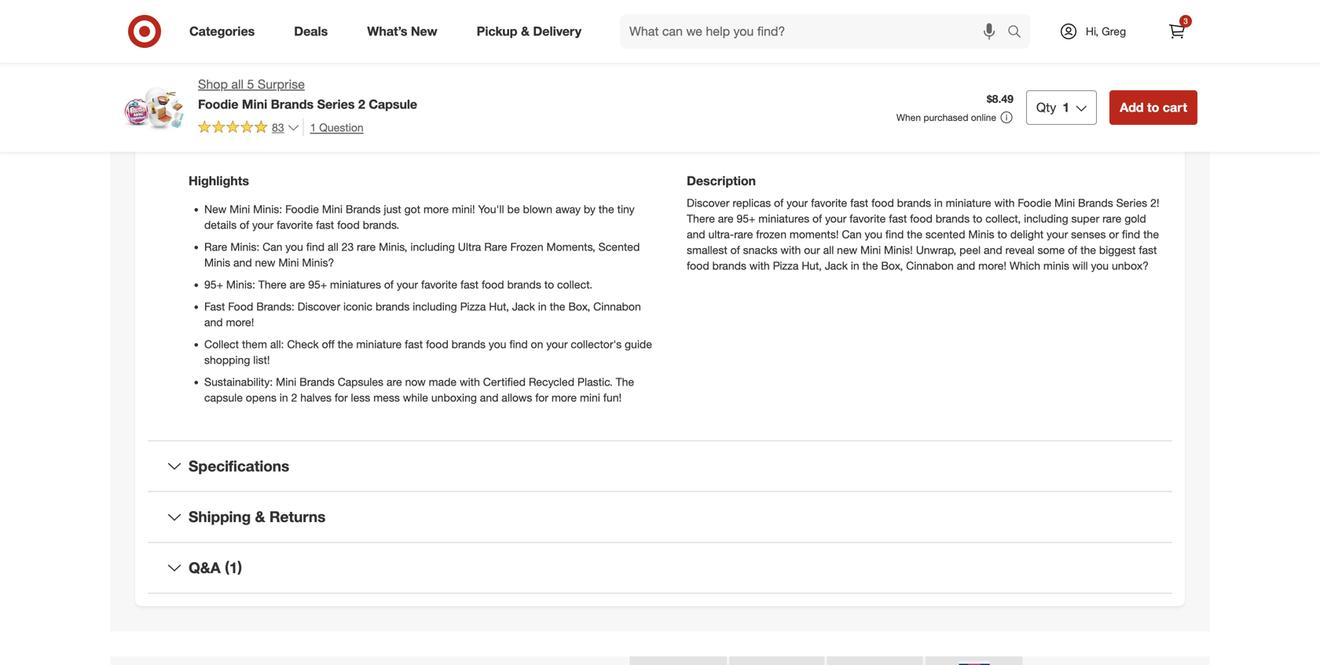 Task type: vqa. For each thing, say whether or not it's contained in the screenshot.
Exclusions Apply. link corresponding to $469.99
no



Task type: locate. For each thing, give the bounding box(es) containing it.
0 horizontal spatial more!
[[226, 316, 254, 330]]

can right moments!
[[842, 228, 862, 242]]

jack up 'on'
[[512, 300, 535, 314]]

1 horizontal spatial new
[[411, 24, 438, 39]]

1 horizontal spatial for
[[536, 391, 549, 405]]

new right our
[[837, 244, 858, 257]]

0 horizontal spatial series
[[317, 97, 355, 112]]

0 horizontal spatial foodie
[[198, 97, 239, 112]]

0 vertical spatial jack
[[825, 259, 848, 273]]

reveal
[[1006, 244, 1035, 257]]

cinnabon
[[907, 259, 954, 273], [594, 300, 641, 314]]

and down 'certified'
[[480, 391, 499, 405]]

are up mess
[[387, 376, 402, 389]]

0 horizontal spatial pizza
[[460, 300, 486, 314]]

1 right qty
[[1063, 100, 1070, 115]]

description discover replicas of your favorite fast food brands in miniature with foodie mini brands series 2! there are 95+ miniatures of your favorite fast food brands to collect, including super rare gold and ultra-rare frozen moments! can you find the scented minis to delight your senses or find the smallest of snacks with our all new mini minis! unwrap, peel and reveal some of the biggest fast food brands with pizza hut, jack in the box, cinnabon and more! which minis will you unbox?
[[687, 174, 1160, 273]]

you up 'certified'
[[489, 338, 507, 352]]

highlights
[[189, 174, 249, 189]]

& inside dropdown button
[[255, 508, 265, 526]]

1 horizontal spatial 95+
[[308, 278, 327, 292]]

can
[[842, 228, 862, 242], [263, 240, 283, 254]]

shipping & returns button
[[148, 493, 1173, 543]]

be
[[507, 203, 520, 216]]

of inside the new mini minis: foodie mini brands just got more mini! you'll be blown away by the tiny details of your favorite fast food brands.
[[240, 218, 249, 232]]

can inside rare minis: can you find all 23 rare minis, including ultra rare frozen moments, scented minis and new mini minis?
[[263, 240, 283, 254]]

deals
[[294, 24, 328, 39]]

to down collect,
[[998, 228, 1008, 242]]

find up minis!
[[886, 228, 904, 242]]

2 horizontal spatial all
[[824, 244, 834, 257]]

of right "details"
[[240, 218, 249, 232]]

pizza down snacks
[[773, 259, 799, 273]]

when purchased online
[[897, 112, 997, 123]]

minis
[[1044, 259, 1070, 273]]

categories
[[189, 24, 255, 39]]

0 horizontal spatial minis
[[204, 256, 230, 270]]

find up 'minis?'
[[306, 240, 325, 254]]

find inside collect them all: check off the miniature fast food brands you find on your collector's guide shopping list!
[[510, 338, 528, 352]]

and up smallest
[[687, 228, 706, 242]]

and right peel
[[984, 244, 1003, 257]]

1 vertical spatial miniatures
[[330, 278, 381, 292]]

1 horizontal spatial 2
[[358, 97, 365, 112]]

1 horizontal spatial jack
[[825, 259, 848, 273]]

mini!
[[452, 203, 475, 216]]

ultra-
[[709, 228, 734, 242]]

you right the will at top
[[1092, 259, 1109, 273]]

0 vertical spatial pizza
[[773, 259, 799, 273]]

95+
[[737, 212, 756, 226], [204, 278, 223, 292], [308, 278, 327, 292]]

jack inside fast food brands: discover iconic brands including pizza hut, jack in the box, cinnabon and more!
[[512, 300, 535, 314]]

minis,
[[379, 240, 408, 254]]

the
[[616, 376, 635, 389]]

1 vertical spatial series
[[1117, 196, 1148, 210]]

including inside fast food brands: discover iconic brands including pizza hut, jack in the box, cinnabon and more!
[[413, 300, 457, 314]]

foodie up delight
[[1018, 196, 1052, 210]]

mini
[[242, 97, 267, 112], [1055, 196, 1076, 210], [230, 203, 250, 216], [322, 203, 343, 216], [861, 244, 881, 257], [279, 256, 299, 270], [276, 376, 297, 389]]

0 horizontal spatial more
[[424, 203, 449, 216]]

1 horizontal spatial more
[[552, 391, 577, 405]]

1 vertical spatial cinnabon
[[594, 300, 641, 314]]

more!
[[979, 259, 1007, 273], [226, 316, 254, 330]]

1 vertical spatial there
[[258, 278, 287, 292]]

you
[[865, 228, 883, 242], [286, 240, 303, 254], [1092, 259, 1109, 273], [489, 338, 507, 352]]

and inside fast food brands: discover iconic brands including pizza hut, jack in the box, cinnabon and more!
[[204, 316, 223, 330]]

minis
[[969, 228, 995, 242], [204, 256, 230, 270]]

0 horizontal spatial rare
[[357, 240, 376, 254]]

1 vertical spatial box,
[[569, 300, 591, 314]]

hi, greg
[[1086, 24, 1127, 38]]

more! inside fast food brands: discover iconic brands including pizza hut, jack in the box, cinnabon and more!
[[226, 316, 254, 330]]

0 vertical spatial there
[[687, 212, 715, 226]]

0 horizontal spatial there
[[258, 278, 287, 292]]

including down 95+ minis: there are 95+ miniatures of your favorite fast food brands to collect.
[[413, 300, 457, 314]]

95+ down replicas
[[737, 212, 756, 226]]

are inside 'description discover replicas of your favorite fast food brands in miniature with foodie mini brands series 2! there are 95+ miniatures of your favorite fast food brands to collect, including super rare gold and ultra-rare frozen moments! can you find the scented minis to delight your senses or find the smallest of snacks with our all new mini minis! unwrap, peel and reveal some of the biggest fast food brands with pizza hut, jack in the box, cinnabon and more! which minis will you unbox?'
[[718, 212, 734, 226]]

pizza down 'ultra'
[[460, 300, 486, 314]]

1 vertical spatial are
[[290, 278, 305, 292]]

minis: inside rare minis: can you find all 23 rare minis, including ultra rare frozen moments, scented minis and new mini minis?
[[231, 240, 260, 254]]

brands inside shop all 5 surprise foodie mini brands series 2 capsule
[[271, 97, 314, 112]]

95+ up fast
[[204, 278, 223, 292]]

food up 23
[[337, 218, 360, 232]]

scented
[[926, 228, 966, 242]]

series
[[317, 97, 355, 112], [1117, 196, 1148, 210]]

for
[[335, 391, 348, 405], [536, 391, 549, 405]]

favorite up fast food brands: discover iconic brands including pizza hut, jack in the box, cinnabon and more!
[[421, 278, 458, 292]]

food down smallest
[[687, 259, 710, 273]]

foodie up 'minis?'
[[285, 203, 319, 216]]

minis: for can
[[231, 240, 260, 254]]

rare right 'ultra'
[[484, 240, 508, 254]]

1 vertical spatial including
[[411, 240, 455, 254]]

0 horizontal spatial are
[[290, 278, 305, 292]]

0 vertical spatial are
[[718, 212, 734, 226]]

0 vertical spatial 2
[[358, 97, 365, 112]]

1 vertical spatial 1
[[310, 121, 316, 134]]

you up 'minis?'
[[286, 240, 303, 254]]

off
[[322, 338, 335, 352]]

all right our
[[824, 244, 834, 257]]

brands up brands.
[[346, 203, 381, 216]]

of
[[774, 196, 784, 210], [813, 212, 822, 226], [240, 218, 249, 232], [731, 244, 740, 257], [1068, 244, 1078, 257], [384, 278, 394, 292]]

rare down "details"
[[204, 240, 227, 254]]

1 vertical spatial new
[[204, 203, 227, 216]]

0 vertical spatial 1
[[1063, 100, 1070, 115]]

food down fast food brands: discover iconic brands including pizza hut, jack in the box, cinnabon and more!
[[426, 338, 449, 352]]

box, down minis!
[[882, 259, 904, 273]]

all left 5
[[231, 77, 244, 92]]

advertisement region
[[110, 657, 1211, 666]]

discover inside fast food brands: discover iconic brands including pizza hut, jack in the box, cinnabon and more!
[[298, 300, 340, 314]]

discover down description
[[687, 196, 730, 210]]

0 horizontal spatial rare
[[204, 240, 227, 254]]

mini inside rare minis: can you find all 23 rare minis, including ultra rare frozen moments, scented minis and new mini minis?
[[279, 256, 299, 270]]

mini inside shop all 5 surprise foodie mini brands series 2 capsule
[[242, 97, 267, 112]]

rare
[[204, 240, 227, 254], [484, 240, 508, 254]]

blown
[[523, 203, 553, 216]]

miniatures up frozen
[[759, 212, 810, 226]]

0 horizontal spatial miniature
[[356, 338, 402, 352]]

and down "details"
[[234, 256, 252, 270]]

& inside 'link'
[[521, 24, 530, 39]]

more right the got
[[424, 203, 449, 216]]

0 vertical spatial hut,
[[802, 259, 822, 273]]

ultra
[[458, 240, 481, 254]]

pickup
[[477, 24, 518, 39]]

to left collect.
[[545, 278, 554, 292]]

jack down moments!
[[825, 259, 848, 273]]

0 vertical spatial more!
[[979, 259, 1007, 273]]

pizza inside fast food brands: discover iconic brands including pizza hut, jack in the box, cinnabon and more!
[[460, 300, 486, 314]]

including down the new mini minis: foodie mini brands just got more mini! you'll be blown away by the tiny details of your favorite fast food brands.
[[411, 240, 455, 254]]

new inside the new mini minis: foodie mini brands just got more mini! you'll be blown away by the tiny details of your favorite fast food brands.
[[204, 203, 227, 216]]

0 vertical spatial miniatures
[[759, 212, 810, 226]]

0 vertical spatial minis:
[[253, 203, 282, 216]]

certified
[[483, 376, 526, 389]]

0 vertical spatial &
[[521, 24, 530, 39]]

cinnabon inside 'description discover replicas of your favorite fast food brands in miniature with foodie mini brands series 2! there are 95+ miniatures of your favorite fast food brands to collect, including super rare gold and ultra-rare frozen moments! can you find the scented minis to delight your senses or find the smallest of snacks with our all new mini minis! unwrap, peel and reveal some of the biggest fast food brands with pizza hut, jack in the box, cinnabon and more! which minis will you unbox?'
[[907, 259, 954, 273]]

including up delight
[[1024, 212, 1069, 226]]

0 horizontal spatial can
[[263, 240, 283, 254]]

minis down "details"
[[204, 256, 230, 270]]

1 vertical spatial minis
[[204, 256, 230, 270]]

question
[[319, 121, 364, 134]]

discover inside 'description discover replicas of your favorite fast food brands in miniature with foodie mini brands series 2! there are 95+ miniatures of your favorite fast food brands to collect, including super rare gold and ultra-rare frozen moments! can you find the scented minis to delight your senses or find the smallest of snacks with our all new mini minis! unwrap, peel and reveal some of the biggest fast food brands with pizza hut, jack in the box, cinnabon and more! which minis will you unbox?'
[[687, 196, 730, 210]]

box, down collect.
[[569, 300, 591, 314]]

are up ultra-
[[718, 212, 734, 226]]

of down minis,
[[384, 278, 394, 292]]

iconic
[[344, 300, 373, 314]]

0 horizontal spatial 95+
[[204, 278, 223, 292]]

foodie inside the new mini minis: foodie mini brands just got more mini! you'll be blown away by the tiny details of your favorite fast food brands.
[[285, 203, 319, 216]]

cinnabon inside fast food brands: discover iconic brands including pizza hut, jack in the box, cinnabon and more!
[[594, 300, 641, 314]]

brands up super
[[1079, 196, 1114, 210]]

are down 'minis?'
[[290, 278, 305, 292]]

1 vertical spatial more
[[552, 391, 577, 405]]

2 vertical spatial minis:
[[226, 278, 255, 292]]

box, inside 'description discover replicas of your favorite fast food brands in miniature with foodie mini brands series 2! there are 95+ miniatures of your favorite fast food brands to collect, including super rare gold and ultra-rare frozen moments! can you find the scented minis to delight your senses or find the smallest of snacks with our all new mini minis! unwrap, peel and reveal some of the biggest fast food brands with pizza hut, jack in the box, cinnabon and more! which minis will you unbox?'
[[882, 259, 904, 273]]

there
[[687, 212, 715, 226], [258, 278, 287, 292]]

0 horizontal spatial all
[[231, 77, 244, 92]]

food
[[872, 196, 894, 210], [911, 212, 933, 226], [337, 218, 360, 232], [687, 259, 710, 273], [482, 278, 504, 292], [426, 338, 449, 352]]

to
[[1148, 100, 1160, 115], [973, 212, 983, 226], [998, 228, 1008, 242], [545, 278, 554, 292]]

1 horizontal spatial series
[[1117, 196, 1148, 210]]

favorite up moments!
[[811, 196, 848, 210]]

mini left 'minis?'
[[279, 256, 299, 270]]

0 vertical spatial box,
[[882, 259, 904, 273]]

0 vertical spatial including
[[1024, 212, 1069, 226]]

1 horizontal spatial are
[[387, 376, 402, 389]]

more inside sustainability: mini brands capsules are now made with certified recycled plastic. the capsule opens in 2 halves for less mess while unboxing and allows for more mini fun!
[[552, 391, 577, 405]]

q&a (1) button
[[148, 544, 1173, 594]]

there up brands: at left top
[[258, 278, 287, 292]]

mini up opens
[[276, 376, 297, 389]]

with inside sustainability: mini brands capsules are now made with certified recycled plastic. the capsule opens in 2 halves for less mess while unboxing and allows for more mini fun!
[[460, 376, 480, 389]]

shop all 5 surprise foodie mini brands series 2 capsule
[[198, 77, 418, 112]]

to right add
[[1148, 100, 1160, 115]]

moments,
[[547, 240, 596, 254]]

1 horizontal spatial minis
[[969, 228, 995, 242]]

shop
[[198, 77, 228, 92]]

0 vertical spatial cinnabon
[[907, 259, 954, 273]]

1 horizontal spatial new
[[837, 244, 858, 257]]

83 link
[[198, 119, 300, 138]]

hut, up 'certified'
[[489, 300, 509, 314]]

your inside the new mini minis: foodie mini brands just got more mini! you'll be blown away by the tiny details of your favorite fast food brands.
[[252, 218, 274, 232]]

1 vertical spatial hut,
[[489, 300, 509, 314]]

2
[[358, 97, 365, 112], [291, 391, 297, 405]]

all inside rare minis: can you find all 23 rare minis, including ultra rare frozen moments, scented minis and new mini minis?
[[328, 240, 339, 254]]

1 vertical spatial &
[[255, 508, 265, 526]]

2 vertical spatial are
[[387, 376, 402, 389]]

1 horizontal spatial cinnabon
[[907, 259, 954, 273]]

0 horizontal spatial box,
[[569, 300, 591, 314]]

0 horizontal spatial jack
[[512, 300, 535, 314]]

plastic.
[[578, 376, 613, 389]]

and down fast
[[204, 316, 223, 330]]

when
[[897, 112, 921, 123]]

all left 23
[[328, 240, 339, 254]]

1 horizontal spatial all
[[328, 240, 339, 254]]

series up gold
[[1117, 196, 1148, 210]]

2 horizontal spatial foodie
[[1018, 196, 1052, 210]]

with up unboxing
[[460, 376, 480, 389]]

0 vertical spatial more
[[424, 203, 449, 216]]

what's new
[[367, 24, 438, 39]]

1 horizontal spatial can
[[842, 228, 862, 242]]

less
[[351, 391, 371, 405]]

favorite up 'minis?'
[[277, 218, 313, 232]]

of right replicas
[[774, 196, 784, 210]]

and inside sustainability: mini brands capsules are now made with certified recycled plastic. the capsule opens in 2 halves for less mess while unboxing and allows for more mini fun!
[[480, 391, 499, 405]]

1 vertical spatial discover
[[298, 300, 340, 314]]

1 vertical spatial miniature
[[356, 338, 402, 352]]

cinnabon up collector's
[[594, 300, 641, 314]]

will
[[1073, 259, 1089, 273]]

miniatures
[[759, 212, 810, 226], [330, 278, 381, 292]]

1 vertical spatial 2
[[291, 391, 297, 405]]

1 horizontal spatial &
[[521, 24, 530, 39]]

got
[[405, 203, 421, 216]]

minis inside 'description discover replicas of your favorite fast food brands in miniature with foodie mini brands series 2! there are 95+ miniatures of your favorite fast food brands to collect, including super rare gold and ultra-rare frozen moments! can you find the scented minis to delight your senses or find the smallest of snacks with our all new mini minis! unwrap, peel and reveal some of the biggest fast food brands with pizza hut, jack in the box, cinnabon and more! which minis will you unbox?'
[[969, 228, 995, 242]]

miniature
[[946, 196, 992, 210], [356, 338, 402, 352]]

1 vertical spatial minis:
[[231, 240, 260, 254]]

hut, inside fast food brands: discover iconic brands including pizza hut, jack in the box, cinnabon and more!
[[489, 300, 509, 314]]

1 rare from the left
[[204, 240, 227, 254]]

food inside the new mini minis: foodie mini brands just got more mini! you'll be blown away by the tiny details of your favorite fast food brands.
[[337, 218, 360, 232]]

foodie inside shop all 5 surprise foodie mini brands series 2 capsule
[[198, 97, 239, 112]]

minis?
[[302, 256, 334, 270]]

2 horizontal spatial 95+
[[737, 212, 756, 226]]

0 vertical spatial new
[[411, 24, 438, 39]]

rare right 23
[[357, 240, 376, 254]]

miniatures up iconic
[[330, 278, 381, 292]]

1 horizontal spatial more!
[[979, 259, 1007, 273]]

1 vertical spatial pizza
[[460, 300, 486, 314]]

miniature up collect,
[[946, 196, 992, 210]]

can up brands: at left top
[[263, 240, 283, 254]]

rare
[[1103, 212, 1122, 226], [734, 228, 753, 242], [357, 240, 376, 254]]

new up "details"
[[204, 203, 227, 216]]

series inside shop all 5 surprise foodie mini brands series 2 capsule
[[317, 97, 355, 112]]

favorite
[[811, 196, 848, 210], [850, 212, 886, 226], [277, 218, 313, 232], [421, 278, 458, 292]]

pizza
[[773, 259, 799, 273], [460, 300, 486, 314]]

1 horizontal spatial pizza
[[773, 259, 799, 273]]

& right pickup
[[521, 24, 530, 39]]

95+ down 'minis?'
[[308, 278, 327, 292]]

jack inside 'description discover replicas of your favorite fast food brands in miniature with foodie mini brands series 2! there are 95+ miniatures of your favorite fast food brands to collect, including super rare gold and ultra-rare frozen moments! can you find the scented minis to delight your senses or find the smallest of snacks with our all new mini minis! unwrap, peel and reveal some of the biggest fast food brands with pizza hut, jack in the box, cinnabon and more! which minis will you unbox?'
[[825, 259, 848, 273]]

miniature inside 'description discover replicas of your favorite fast food brands in miniature with foodie mini brands series 2! there are 95+ miniatures of your favorite fast food brands to collect, including super rare gold and ultra-rare frozen moments! can you find the scented minis to delight your senses or find the smallest of snacks with our all new mini minis! unwrap, peel and reveal some of the biggest fast food brands with pizza hut, jack in the box, cinnabon and more! which minis will you unbox?'
[[946, 196, 992, 210]]

fast
[[851, 196, 869, 210], [889, 212, 907, 226], [316, 218, 334, 232], [1139, 244, 1158, 257], [461, 278, 479, 292], [405, 338, 423, 352]]

more! down peel
[[979, 259, 1007, 273]]

0 horizontal spatial 2
[[291, 391, 297, 405]]

foodie down shop
[[198, 97, 239, 112]]

1 horizontal spatial discover
[[687, 196, 730, 210]]

0 horizontal spatial for
[[335, 391, 348, 405]]

the inside the new mini minis: foodie mini brands just got more mini! you'll be blown away by the tiny details of your favorite fast food brands.
[[599, 203, 615, 216]]

rare inside rare minis: can you find all 23 rare minis, including ultra rare frozen moments, scented minis and new mini minis?
[[357, 240, 376, 254]]

& left the returns
[[255, 508, 265, 526]]

0 horizontal spatial cinnabon
[[594, 300, 641, 314]]

for left less
[[335, 391, 348, 405]]

miniature up capsules
[[356, 338, 402, 352]]

2 horizontal spatial are
[[718, 212, 734, 226]]

1 horizontal spatial hut,
[[802, 259, 822, 273]]

rare up or
[[1103, 212, 1122, 226]]

1 horizontal spatial miniatures
[[759, 212, 810, 226]]

95+ inside 'description discover replicas of your favorite fast food brands in miniature with foodie mini brands series 2! there are 95+ miniatures of your favorite fast food brands to collect, including super rare gold and ultra-rare frozen moments! can you find the scented minis to delight your senses or find the smallest of snacks with our all new mini minis! unwrap, peel and reveal some of the biggest fast food brands with pizza hut, jack in the box, cinnabon and more! which minis will you unbox?'
[[737, 212, 756, 226]]

brands up halves
[[300, 376, 335, 389]]

foodie
[[198, 97, 239, 112], [1018, 196, 1052, 210], [285, 203, 319, 216]]

1 horizontal spatial rare
[[484, 240, 508, 254]]

1 left question
[[310, 121, 316, 134]]

1 vertical spatial more!
[[226, 316, 254, 330]]

including inside 'description discover replicas of your favorite fast food brands in miniature with foodie mini brands series 2! there are 95+ miniatures of your favorite fast food brands to collect, including super rare gold and ultra-rare frozen moments! can you find the scented minis to delight your senses or find the smallest of snacks with our all new mini minis! unwrap, peel and reveal some of the biggest fast food brands with pizza hut, jack in the box, cinnabon and more! which minis will you unbox?'
[[1024, 212, 1069, 226]]

0 horizontal spatial hut,
[[489, 300, 509, 314]]

0 horizontal spatial &
[[255, 508, 265, 526]]

1 horizontal spatial there
[[687, 212, 715, 226]]

1 horizontal spatial foodie
[[285, 203, 319, 216]]

1 horizontal spatial box,
[[882, 259, 904, 273]]

delight
[[1011, 228, 1044, 242]]

peel
[[960, 244, 981, 257]]

0 vertical spatial discover
[[687, 196, 730, 210]]

with up collect,
[[995, 196, 1015, 210]]

pickup & delivery link
[[464, 14, 601, 49]]

2 rare from the left
[[484, 240, 508, 254]]

for down recycled at the bottom left of page
[[536, 391, 549, 405]]

0 vertical spatial series
[[317, 97, 355, 112]]

mini down 5
[[242, 97, 267, 112]]

box, inside fast food brands: discover iconic brands including pizza hut, jack in the box, cinnabon and more!
[[569, 300, 591, 314]]

online
[[972, 112, 997, 123]]

series up 1 question
[[317, 97, 355, 112]]

find left 'on'
[[510, 338, 528, 352]]

2 left halves
[[291, 391, 297, 405]]

collect them all: check off the miniature fast food brands you find on your collector's guide shopping list!
[[204, 338, 652, 367]]

new right what's
[[411, 24, 438, 39]]

details
[[189, 133, 238, 151]]

0 vertical spatial minis
[[969, 228, 995, 242]]

new up brands: at left top
[[255, 256, 276, 270]]

2 vertical spatial including
[[413, 300, 457, 314]]

including
[[1024, 212, 1069, 226], [411, 240, 455, 254], [413, 300, 457, 314]]

& for shipping
[[255, 508, 265, 526]]

brands down surprise
[[271, 97, 314, 112]]

recycled
[[529, 376, 575, 389]]

brands
[[271, 97, 314, 112], [1079, 196, 1114, 210], [346, 203, 381, 216], [300, 376, 335, 389]]

mini left minis!
[[861, 244, 881, 257]]

1 vertical spatial jack
[[512, 300, 535, 314]]

0 vertical spatial miniature
[[946, 196, 992, 210]]

0 horizontal spatial discover
[[298, 300, 340, 314]]

box,
[[882, 259, 904, 273], [569, 300, 591, 314]]

cinnabon down the unwrap,
[[907, 259, 954, 273]]

hi,
[[1086, 24, 1099, 38]]

minis up peel
[[969, 228, 995, 242]]

2 for from the left
[[536, 391, 549, 405]]

&
[[521, 24, 530, 39], [255, 508, 265, 526]]

& for pickup
[[521, 24, 530, 39]]

2 up question
[[358, 97, 365, 112]]

0 horizontal spatial new
[[204, 203, 227, 216]]

1 horizontal spatial miniature
[[946, 196, 992, 210]]

discover up the off at the bottom left of the page
[[298, 300, 340, 314]]

there up ultra-
[[687, 212, 715, 226]]

0 horizontal spatial new
[[255, 256, 276, 270]]

fast
[[204, 300, 225, 314]]



Task type: describe. For each thing, give the bounding box(es) containing it.
deals link
[[281, 14, 348, 49]]

new inside rare minis: can you find all 23 rare minis, including ultra rare frozen moments, scented minis and new mini minis?
[[255, 256, 276, 270]]

and inside rare minis: can you find all 23 rare minis, including ultra rare frozen moments, scented minis and new mini minis?
[[234, 256, 252, 270]]

while
[[403, 391, 428, 405]]

our
[[804, 244, 821, 257]]

2 inside sustainability: mini brands capsules are now made with certified recycled plastic. the capsule opens in 2 halves for less mess while unboxing and allows for more mini fun!
[[291, 391, 297, 405]]

2 inside shop all 5 surprise foodie mini brands series 2 capsule
[[358, 97, 365, 112]]

halves
[[301, 391, 332, 405]]

details button
[[148, 117, 1173, 167]]

more! inside 'description discover replicas of your favorite fast food brands in miniature with foodie mini brands series 2! there are 95+ miniatures of your favorite fast food brands to collect, including super rare gold and ultra-rare frozen moments! can you find the scented minis to delight your senses or find the smallest of snacks with our all new mini minis! unwrap, peel and reveal some of the biggest fast food brands with pizza hut, jack in the box, cinnabon and more! which minis will you unbox?'
[[979, 259, 1007, 273]]

mini inside sustainability: mini brands capsules are now made with certified recycled plastic. the capsule opens in 2 halves for less mess while unboxing and allows for more mini fun!
[[276, 376, 297, 389]]

senses
[[1072, 228, 1106, 242]]

frozen
[[511, 240, 544, 254]]

food inside collect them all: check off the miniature fast food brands you find on your collector's guide shopping list!
[[426, 338, 449, 352]]

all:
[[270, 338, 284, 352]]

returns
[[270, 508, 326, 526]]

shipping
[[189, 508, 251, 526]]

add to cart
[[1120, 100, 1188, 115]]

allows
[[502, 391, 533, 405]]

you inside rare minis: can you find all 23 rare minis, including ultra rare frozen moments, scented minis and new mini minis?
[[286, 240, 303, 254]]

add to cart button
[[1110, 90, 1198, 125]]

mini up 23
[[322, 203, 343, 216]]

all inside 'description discover replicas of your favorite fast food brands in miniature with foodie mini brands series 2! there are 95+ miniatures of your favorite fast food brands to collect, including super rare gold and ultra-rare frozen moments! can you find the scented minis to delight your senses or find the smallest of snacks with our all new mini minis! unwrap, peel and reveal some of the biggest fast food brands with pizza hut, jack in the box, cinnabon and more! which minis will you unbox?'
[[824, 244, 834, 257]]

3 link
[[1160, 14, 1195, 49]]

minis!
[[884, 244, 913, 257]]

unwrap,
[[916, 244, 957, 257]]

some
[[1038, 244, 1065, 257]]

gold
[[1125, 212, 1147, 226]]

favorite up minis!
[[850, 212, 886, 226]]

the inside collect them all: check off the miniature fast food brands you find on your collector's guide shopping list!
[[338, 338, 353, 352]]

rare minis: can you find all 23 rare minis, including ultra rare frozen moments, scented minis and new mini minis?
[[204, 240, 640, 270]]

pizza inside 'description discover replicas of your favorite fast food brands in miniature with foodie mini brands series 2! there are 95+ miniatures of your favorite fast food brands to collect, including super rare gold and ultra-rare frozen moments! can you find the scented minis to delight your senses or find the smallest of snacks with our all new mini minis! unwrap, peel and reveal some of the biggest fast food brands with pizza hut, jack in the box, cinnabon and more! which minis will you unbox?'
[[773, 259, 799, 273]]

all inside shop all 5 surprise foodie mini brands series 2 capsule
[[231, 77, 244, 92]]

now
[[405, 376, 426, 389]]

including inside rare minis: can you find all 23 rare minis, including ultra rare frozen moments, scented minis and new mini minis?
[[411, 240, 455, 254]]

1 question
[[310, 121, 364, 134]]

What can we help you find? suggestions appear below search field
[[620, 14, 1012, 49]]

83
[[272, 121, 284, 134]]

1 question link
[[303, 119, 364, 137]]

food
[[228, 300, 253, 314]]

food up minis!
[[872, 196, 894, 210]]

collect.
[[557, 278, 593, 292]]

brands.
[[363, 218, 400, 232]]

collect,
[[986, 212, 1021, 226]]

more inside the new mini minis: foodie mini brands just got more mini! you'll be blown away by the tiny details of your favorite fast food brands.
[[424, 203, 449, 216]]

find down gold
[[1123, 228, 1141, 242]]

opens
[[246, 391, 277, 405]]

you'll
[[478, 203, 504, 216]]

2 horizontal spatial rare
[[1103, 212, 1122, 226]]

5
[[247, 77, 254, 92]]

qty 1
[[1037, 100, 1070, 115]]

0 horizontal spatial 1
[[310, 121, 316, 134]]

0 horizontal spatial miniatures
[[330, 278, 381, 292]]

foodie inside 'description discover replicas of your favorite fast food brands in miniature with foodie mini brands series 2! there are 95+ miniatures of your favorite fast food brands to collect, including super rare gold and ultra-rare frozen moments! can you find the scented minis to delight your senses or find the smallest of snacks with our all new mini minis! unwrap, peel and reveal some of the biggest fast food brands with pizza hut, jack in the box, cinnabon and more! which minis will you unbox?'
[[1018, 196, 1052, 210]]

with left our
[[781, 244, 801, 257]]

on
[[531, 338, 544, 352]]

in inside sustainability: mini brands capsules are now made with certified recycled plastic. the capsule opens in 2 halves for less mess while unboxing and allows for more mini fun!
[[280, 391, 288, 405]]

add
[[1120, 100, 1144, 115]]

unboxing
[[432, 391, 477, 405]]

of up moments!
[[813, 212, 822, 226]]

by
[[584, 203, 596, 216]]

with down snacks
[[750, 259, 770, 273]]

capsules
[[338, 376, 384, 389]]

image gallery element
[[123, 0, 642, 36]]

of up the will at top
[[1068, 244, 1078, 257]]

q&a
[[189, 559, 221, 577]]

are inside sustainability: mini brands capsules are now made with certified recycled plastic. the capsule opens in 2 halves for less mess while unboxing and allows for more mini fun!
[[387, 376, 402, 389]]

smallest
[[687, 244, 728, 257]]

favorite inside the new mini minis: foodie mini brands just got more mini! you'll be blown away by the tiny details of your favorite fast food brands.
[[277, 218, 313, 232]]

there inside 'description discover replicas of your favorite fast food brands in miniature with foodie mini brands series 2! there are 95+ miniatures of your favorite fast food brands to collect, including super rare gold and ultra-rare frozen moments! can you find the scented minis to delight your senses or find the smallest of snacks with our all new mini minis! unwrap, peel and reveal some of the biggest fast food brands with pizza hut, jack in the box, cinnabon and more! which minis will you unbox?'
[[687, 212, 715, 226]]

delivery
[[533, 24, 582, 39]]

sponsored
[[1152, 3, 1198, 15]]

foodie mini brands series 2 capsule, 5 of 6 image
[[123, 0, 376, 32]]

tiny
[[618, 203, 635, 216]]

new mini minis: foodie mini brands just got more mini! you'll be blown away by the tiny details of your favorite fast food brands.
[[204, 203, 635, 232]]

shipping & returns
[[189, 508, 326, 526]]

moments!
[[790, 228, 839, 242]]

which
[[1010, 259, 1041, 273]]

collector's
[[571, 338, 622, 352]]

check
[[287, 338, 319, 352]]

food down you'll
[[482, 278, 504, 292]]

mini up super
[[1055, 196, 1076, 210]]

what's new link
[[354, 14, 457, 49]]

and down peel
[[957, 259, 976, 273]]

can inside 'description discover replicas of your favorite fast food brands in miniature with foodie mini brands series 2! there are 95+ miniatures of your favorite fast food brands to collect, including super rare gold and ultra-rare frozen moments! can you find the scented minis to delight your senses or find the smallest of snacks with our all new mini minis! unwrap, peel and reveal some of the biggest fast food brands with pizza hut, jack in the box, cinnabon and more! which minis will you unbox?'
[[842, 228, 862, 242]]

brands inside collect them all: check off the miniature fast food brands you find on your collector's guide shopping list!
[[452, 338, 486, 352]]

of down ultra-
[[731, 244, 740, 257]]

or
[[1110, 228, 1120, 242]]

fast inside the new mini minis: foodie mini brands just got more mini! you'll be blown away by the tiny details of your favorite fast food brands.
[[316, 218, 334, 232]]

search button
[[1001, 14, 1039, 52]]

q&a (1)
[[189, 559, 242, 577]]

biggest
[[1100, 244, 1136, 257]]

brands inside 'description discover replicas of your favorite fast food brands in miniature with foodie mini brands series 2! there are 95+ miniatures of your favorite fast food brands to collect, including super rare gold and ultra-rare frozen moments! can you find the scented minis to delight your senses or find the smallest of snacks with our all new mini minis! unwrap, peel and reveal some of the biggest fast food brands with pizza hut, jack in the box, cinnabon and more! which minis will you unbox?'
[[1079, 196, 1114, 210]]

unbox?
[[1112, 259, 1149, 273]]

frozen
[[757, 228, 787, 242]]

food up scented
[[911, 212, 933, 226]]

new inside 'description discover replicas of your favorite fast food brands in miniature with foodie mini brands series 2! there are 95+ miniatures of your favorite fast food brands to collect, including super rare gold and ultra-rare frozen moments! can you find the scented minis to delight your senses or find the smallest of snacks with our all new mini minis! unwrap, peel and reveal some of the biggest fast food brands with pizza hut, jack in the box, cinnabon and more! which minis will you unbox?'
[[837, 244, 858, 257]]

hut, inside 'description discover replicas of your favorite fast food brands in miniature with foodie mini brands series 2! there are 95+ miniatures of your favorite fast food brands to collect, including super rare gold and ultra-rare frozen moments! can you find the scented minis to delight your senses or find the smallest of snacks with our all new mini minis! unwrap, peel and reveal some of the biggest fast food brands with pizza hut, jack in the box, cinnabon and more! which minis will you unbox?'
[[802, 259, 822, 273]]

brands inside fast food brands: discover iconic brands including pizza hut, jack in the box, cinnabon and more!
[[376, 300, 410, 314]]

2!
[[1151, 196, 1160, 210]]

fast inside collect them all: check off the miniature fast food brands you find on your collector's guide shopping list!
[[405, 338, 423, 352]]

miniature inside collect them all: check off the miniature fast food brands you find on your collector's guide shopping list!
[[356, 338, 402, 352]]

series inside 'description discover replicas of your favorite fast food brands in miniature with foodie mini brands series 2! there are 95+ miniatures of your favorite fast food brands to collect, including super rare gold and ultra-rare frozen moments! can you find the scented minis to delight your senses or find the smallest of snacks with our all new mini minis! unwrap, peel and reveal some of the biggest fast food brands with pizza hut, jack in the box, cinnabon and more! which minis will you unbox?'
[[1117, 196, 1148, 210]]

you inside collect them all: check off the miniature fast food brands you find on your collector's guide shopping list!
[[489, 338, 507, 352]]

categories link
[[176, 14, 275, 49]]

95+ minis: there are 95+ miniatures of your favorite fast food brands to collect.
[[204, 278, 593, 292]]

specifications
[[189, 457, 289, 476]]

surprise
[[258, 77, 305, 92]]

brands inside the new mini minis: foodie mini brands just got more mini! you'll be blown away by the tiny details of your favorite fast food brands.
[[346, 203, 381, 216]]

1 horizontal spatial rare
[[734, 228, 753, 242]]

made
[[429, 376, 457, 389]]

(1)
[[225, 559, 242, 577]]

1 horizontal spatial 1
[[1063, 100, 1070, 115]]

minis: for there
[[226, 278, 255, 292]]

fun!
[[604, 391, 622, 405]]

23
[[342, 240, 354, 254]]

your inside collect them all: check off the miniature fast food brands you find on your collector's guide shopping list!
[[547, 338, 568, 352]]

mess
[[374, 391, 400, 405]]

minis: inside the new mini minis: foodie mini brands just got more mini! you'll be blown away by the tiny details of your favorite fast food brands.
[[253, 203, 282, 216]]

in inside fast food brands: discover iconic brands including pizza hut, jack in the box, cinnabon and more!
[[538, 300, 547, 314]]

replicas
[[733, 196, 771, 210]]

minis inside rare minis: can you find all 23 rare minis, including ultra rare frozen moments, scented minis and new mini minis?
[[204, 256, 230, 270]]

pickup & delivery
[[477, 24, 582, 39]]

find inside rare minis: can you find all 23 rare minis, including ultra rare frozen moments, scented minis and new mini minis?
[[306, 240, 325, 254]]

to left collect,
[[973, 212, 983, 226]]

miniatures inside 'description discover replicas of your favorite fast food brands in miniature with foodie mini brands series 2! there are 95+ miniatures of your favorite fast food brands to collect, including super rare gold and ultra-rare frozen moments! can you find the scented minis to delight your senses or find the smallest of snacks with our all new mini minis! unwrap, peel and reveal some of the biggest fast food brands with pizza hut, jack in the box, cinnabon and more! which minis will you unbox?'
[[759, 212, 810, 226]]

3
[[1184, 16, 1189, 26]]

mini up "details"
[[230, 203, 250, 216]]

brands inside sustainability: mini brands capsules are now made with certified recycled plastic. the capsule opens in 2 halves for less mess while unboxing and allows for more mini fun!
[[300, 376, 335, 389]]

qty
[[1037, 100, 1057, 115]]

1 for from the left
[[335, 391, 348, 405]]

capsule
[[369, 97, 418, 112]]

to inside button
[[1148, 100, 1160, 115]]

you right moments!
[[865, 228, 883, 242]]

cart
[[1163, 100, 1188, 115]]

image of foodie mini brands series 2 capsule image
[[123, 75, 186, 138]]

fast food brands: discover iconic brands including pizza hut, jack in the box, cinnabon and more!
[[204, 300, 641, 330]]

shopping
[[204, 354, 250, 367]]

list!
[[253, 354, 270, 367]]

the inside fast food brands: discover iconic brands including pizza hut, jack in the box, cinnabon and more!
[[550, 300, 566, 314]]

just
[[384, 203, 402, 216]]



